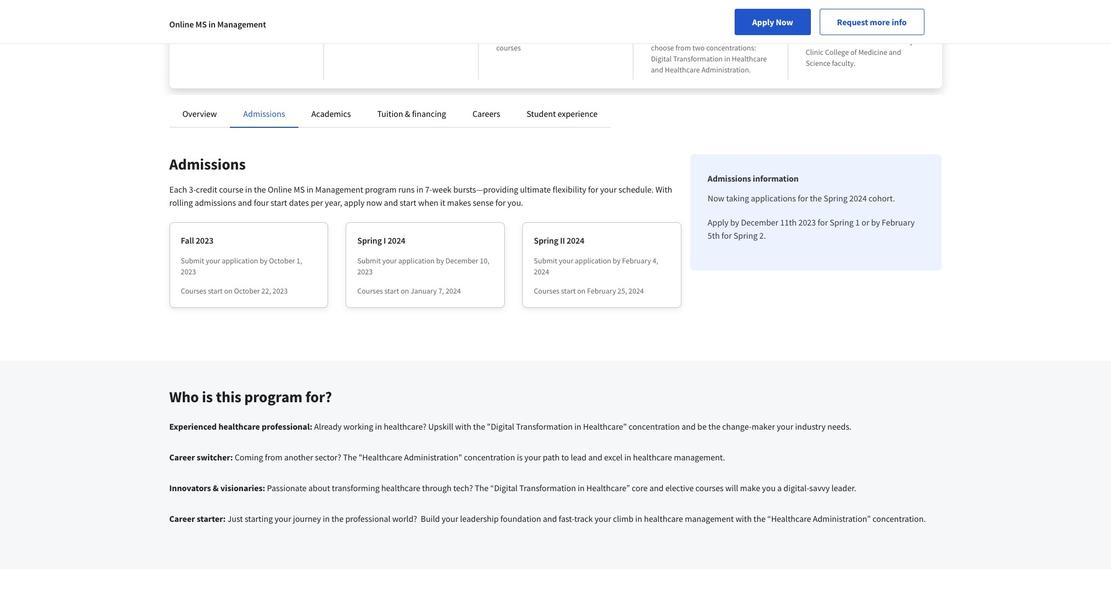 Task type: locate. For each thing, give the bounding box(es) containing it.
admissions
[[195, 197, 236, 208]]

submit your application by october 1, 2023
[[181, 256, 302, 277]]

request more info button
[[820, 9, 925, 35]]

bursts—providing
[[454, 184, 519, 195]]

1 horizontal spatial to
[[746, 32, 753, 42]]

0 horizontal spatial of
[[264, 32, 270, 42]]

the up four
[[254, 184, 266, 195]]

with right upskill
[[456, 421, 472, 432]]

your inside submit your application by february 4, 2024
[[559, 256, 574, 266]]

apply
[[344, 197, 365, 208]]

management for the ms in management degree offers true flexibility and the option to choose from two concentrations: digital transformation in healthcare and healthcare administration.
[[684, 21, 726, 31]]

flexibility inside pay-as-you-go tuition, allowing for complete flexibility and control.
[[373, 32, 403, 42]]

3 application from the left
[[575, 256, 612, 266]]

1 horizontal spatial now
[[776, 16, 794, 27]]

1 vertical spatial now
[[708, 193, 725, 204]]

dates
[[289, 197, 309, 208]]

0 vertical spatial with
[[885, 36, 900, 46]]

for left you.
[[496, 197, 506, 208]]

1 vertical spatial courses,
[[543, 32, 569, 42]]

courses, down total:
[[543, 32, 569, 42]]

and left four
[[238, 197, 252, 208]]

by inside submit your application by february 4, 2024
[[613, 256, 621, 266]]

management up two
[[684, 21, 726, 31]]

apply for apply now
[[753, 16, 775, 27]]

1 horizontal spatial from
[[676, 43, 691, 53]]

healthcare"
[[587, 483, 631, 494]]

2024
[[850, 193, 867, 204], [388, 235, 406, 246], [567, 235, 585, 246], [534, 267, 550, 277], [446, 286, 461, 296], [629, 286, 644, 296]]

0 vertical spatial february
[[882, 217, 915, 228]]

just
[[228, 513, 243, 524]]

degree
[[728, 21, 750, 31]]

careers
[[473, 108, 501, 119]]

2 horizontal spatial february
[[882, 217, 915, 228]]

the up true
[[651, 21, 664, 31]]

25,
[[618, 286, 628, 296]]

by
[[212, 21, 220, 31], [731, 217, 740, 228], [872, 217, 881, 228], [260, 256, 268, 266], [436, 256, 444, 266], [613, 256, 621, 266]]

clinic up collaboration
[[833, 5, 859, 19]]

1 vertical spatial program
[[245, 387, 303, 407]]

administration"
[[813, 513, 871, 524]]

ms up choose
[[665, 21, 675, 31]]

transformation for healthcare"
[[520, 483, 576, 494]]

apply by december 11th 2023 for spring 1 or by february 5th for spring 2.
[[708, 217, 915, 241]]

& right innovators
[[213, 483, 219, 494]]

0 vertical spatial transformation
[[674, 54, 723, 64]]

1
[[856, 217, 860, 228]]

online up four
[[268, 184, 292, 195]]

program up professional:
[[245, 387, 303, 407]]

submit inside submit your application by december 10, 2023
[[358, 256, 381, 266]]

transformation inside the ms in management degree offers true flexibility and the option to choose from two concentrations: digital transformation in healthcare and healthcare administration.
[[674, 54, 723, 64]]

program inside each 3-credit course in the online ms in management program runs in 7-week bursts—providing ultimate flexibility for your schedule. with rolling admissions and four start dates per year, apply now and start when it makes sense for you.
[[365, 184, 397, 195]]

1 vertical spatial is
[[517, 452, 523, 463]]

management inside each 3-credit course in the online ms in management program runs in 7-week bursts—providing ultimate flexibility for your schedule. with rolling admissions and four start dates per year, apply now and start when it makes sense for you.
[[315, 184, 364, 195]]

1 horizontal spatial program
[[365, 184, 397, 195]]

concentration left be
[[629, 421, 680, 432]]

by inside accredited diploma offered by northeastern university's d'amore-mckim school of business
[[212, 21, 220, 31]]

by for submit your application by october 1, 2023
[[260, 256, 268, 266]]

allowing
[[414, 21, 441, 31]]

ms up dates
[[294, 184, 305, 195]]

0 vertical spatial apply
[[753, 16, 775, 27]]

on left january
[[401, 286, 409, 296]]

december inside apply by december 11th 2023 for spring 1 or by february 5th for spring 2.
[[742, 217, 779, 228]]

tuition
[[378, 108, 403, 119]]

career
[[169, 452, 195, 463], [169, 513, 195, 524]]

another
[[284, 452, 313, 463]]

courses
[[181, 286, 207, 296], [358, 286, 383, 296], [534, 286, 560, 296]]

2 4 from the left
[[599, 21, 603, 31]]

2 vertical spatial february
[[588, 286, 616, 296]]

0 vertical spatial the
[[651, 21, 664, 31]]

school
[[240, 32, 262, 42]]

& for innovators
[[213, 483, 219, 494]]

online inside each 3-credit course in the online ms in management program runs in 7-week bursts—providing ultimate flexibility for your schedule. with rolling admissions and four start dates per year, apply now and start when it makes sense for you.
[[268, 184, 292, 195]]

0 horizontal spatial flexibility
[[373, 32, 403, 42]]

0 vertical spatial healthcare
[[732, 54, 767, 64]]

program up "now"
[[365, 184, 397, 195]]

flexibility up choose
[[666, 32, 696, 42]]

application inside submit your application by october 1, 2023
[[222, 256, 258, 266]]

who is this program for?
[[169, 387, 332, 407]]

from
[[676, 43, 691, 53], [265, 452, 283, 463]]

true
[[651, 32, 665, 42]]

3 on from the left
[[578, 286, 586, 296]]

1 submit from the left
[[181, 256, 204, 266]]

2023 right the 22,
[[273, 286, 288, 296]]

start down runs
[[400, 197, 417, 208]]

courses start on january 7, 2024
[[358, 286, 461, 296]]

by inside submit your application by october 1, 2023
[[260, 256, 268, 266]]

healthcare down this
[[219, 421, 260, 432]]

the
[[711, 32, 722, 42], [254, 184, 266, 195], [810, 193, 822, 204], [473, 421, 486, 432], [709, 421, 721, 432], [332, 513, 344, 524], [754, 513, 766, 524]]

0 horizontal spatial core
[[556, 21, 569, 31]]

tech?
[[454, 483, 473, 494]]

0 vertical spatial mayo
[[806, 5, 831, 19]]

ii
[[560, 235, 565, 246]]

10
[[497, 21, 504, 31]]

management inside the ms in management degree offers true flexibility and the option to choose from two concentrations: digital transformation in healthcare and healthcare administration.
[[684, 21, 726, 31]]

and up two
[[697, 32, 710, 42]]

1 vertical spatial apply
[[708, 217, 729, 228]]

2 career from the top
[[169, 513, 195, 524]]

courses left will on the bottom
[[696, 483, 724, 494]]

2023 inside apply by december 11th 2023 for spring 1 or by february 5th for spring 2.
[[799, 217, 816, 228]]

core right healthcare"
[[632, 483, 648, 494]]

courses for ii
[[534, 286, 560, 296]]

2024 right ii
[[567, 235, 585, 246]]

by up 7,
[[436, 256, 444, 266]]

2 horizontal spatial ms
[[665, 21, 675, 31]]

faculty.
[[833, 58, 856, 68]]

for right 5th
[[722, 230, 732, 241]]

the
[[651, 21, 664, 31], [343, 452, 357, 463], [475, 483, 489, 494]]

courses down fall 2023
[[181, 286, 207, 296]]

1 vertical spatial october
[[234, 286, 260, 296]]

to left the lead
[[562, 452, 569, 463]]

by down accredited
[[212, 21, 220, 31]]

february left 25,
[[588, 286, 616, 296]]

journey
[[293, 513, 321, 524]]

and right healthcare"
[[650, 483, 664, 494]]

courses down spring i 2024
[[358, 286, 383, 296]]

february left 4, at the top of page
[[623, 256, 651, 266]]

offered
[[187, 21, 211, 31]]

1 on from the left
[[224, 286, 233, 296]]

application for spring ii 2024
[[575, 256, 612, 266]]

is left this
[[202, 387, 213, 407]]

concentration
[[497, 32, 541, 42], [629, 421, 680, 432], [464, 452, 515, 463]]

will
[[726, 483, 739, 494]]

transformation
[[674, 54, 723, 64], [516, 421, 573, 432], [520, 483, 576, 494]]

option
[[723, 32, 744, 42]]

february
[[882, 217, 915, 228], [623, 256, 651, 266], [588, 286, 616, 296]]

start
[[271, 197, 287, 208], [400, 197, 417, 208], [208, 286, 223, 296], [385, 286, 399, 296], [561, 286, 576, 296]]

d'amore-
[[187, 32, 217, 42]]

1 vertical spatial healthcare
[[665, 65, 700, 75]]

submit down spring i 2024
[[358, 256, 381, 266]]

core inside 10 courses total: 4  core courses, 4 concentration courses,  and 2 elective courses
[[556, 21, 569, 31]]

1 horizontal spatial healthcare
[[732, 54, 767, 64]]

start for spring i 2024
[[385, 286, 399, 296]]

apply up 5th
[[708, 217, 729, 228]]

2 horizontal spatial with
[[885, 36, 900, 46]]

the inside the ms in management degree offers true flexibility and the option to choose from two concentrations: digital transformation in healthcare and healthcare administration.
[[711, 32, 722, 42]]

on for spring ii 2024
[[578, 286, 586, 296]]

career switcher: coming from another sector? the "healthcare administration" concentration is your path to lead and excel in healthcare management.
[[169, 452, 726, 463]]

2 application from the left
[[399, 256, 435, 266]]

admissions information
[[708, 173, 799, 184]]

1 horizontal spatial ms
[[294, 184, 305, 195]]

leader.
[[832, 483, 857, 494]]

0 vertical spatial october
[[269, 256, 295, 266]]

2 horizontal spatial management
[[684, 21, 726, 31]]

the left option
[[711, 32, 722, 42]]

october left the 22,
[[234, 286, 260, 296]]

1 horizontal spatial online
[[268, 184, 292, 195]]

college
[[826, 47, 849, 57]]

application up the courses start on february 25, 2024
[[575, 256, 612, 266]]

0 vertical spatial program
[[365, 184, 397, 195]]

0 vertical spatial &
[[405, 108, 411, 119]]

fall 2023
[[181, 235, 214, 246]]

with down 'make'
[[736, 513, 752, 524]]

1 horizontal spatial application
[[399, 256, 435, 266]]

1 horizontal spatial of
[[851, 47, 857, 57]]

elective right 2
[[590, 32, 615, 42]]

0 horizontal spatial on
[[224, 286, 233, 296]]

now inside button
[[776, 16, 794, 27]]

october left the 1,
[[269, 256, 295, 266]]

december left 10,
[[446, 256, 479, 266]]

2024 inside submit your application by february 4, 2024
[[534, 267, 550, 277]]

student
[[527, 108, 556, 119]]

spring
[[824, 193, 848, 204], [830, 217, 854, 228], [734, 230, 758, 241], [358, 235, 382, 246], [534, 235, 559, 246]]

2 horizontal spatial on
[[578, 286, 586, 296]]

savvy
[[810, 483, 830, 494]]

fast-
[[559, 513, 575, 524]]

ms up d'amore-
[[196, 19, 207, 30]]

2023 inside submit your application by october 1, 2023
[[181, 267, 196, 277]]

the right sector?
[[343, 452, 357, 463]]

core right total:
[[556, 21, 569, 31]]

submit inside submit your application by february 4, 2024
[[534, 256, 558, 266]]

& right tuition
[[405, 108, 411, 119]]

your inside submit your application by december 10, 2023
[[383, 256, 397, 266]]

1 horizontal spatial courses
[[358, 286, 383, 296]]

spring i 2024
[[358, 235, 406, 246]]

flexibility inside the ms in management degree offers true flexibility and the option to choose from two concentrations: digital transformation in healthcare and healthcare administration.
[[666, 32, 696, 42]]

to inside the ms in management degree offers true flexibility and the option to choose from two concentrations: digital transformation in healthcare and healthcare administration.
[[746, 32, 753, 42]]

0 horizontal spatial ms
[[196, 19, 207, 30]]

you-
[[365, 21, 380, 31]]

the inside the ms in management degree offers true flexibility and the option to choose from two concentrations: digital transformation in healthcare and healthcare administration.
[[651, 21, 664, 31]]

1 vertical spatial online
[[268, 184, 292, 195]]

of inside accredited diploma offered by northeastern university's d'amore-mckim school of business
[[264, 32, 270, 42]]

2 submit from the left
[[358, 256, 381, 266]]

october inside submit your application by october 1, 2023
[[269, 256, 295, 266]]

on down submit your application by february 4, 2024
[[578, 286, 586, 296]]

ms inside each 3-credit course in the online ms in management program runs in 7-week bursts—providing ultimate flexibility for your schedule. with rolling admissions and four start dates per year, apply now and start when it makes sense for you.
[[294, 184, 305, 195]]

0 horizontal spatial healthcare
[[665, 65, 700, 75]]

2 horizontal spatial application
[[575, 256, 612, 266]]

online
[[169, 19, 194, 30], [268, 184, 292, 195]]

0 vertical spatial of
[[264, 32, 270, 42]]

1 vertical spatial clinic
[[806, 47, 824, 57]]

application inside submit your application by december 10, 2023
[[399, 256, 435, 266]]

1 vertical spatial career
[[169, 513, 195, 524]]

administration.
[[702, 65, 751, 75]]

0 vertical spatial elective
[[590, 32, 615, 42]]

of right school
[[264, 32, 270, 42]]

0 horizontal spatial 4
[[550, 21, 554, 31]]

1 horizontal spatial october
[[269, 256, 295, 266]]

ms
[[196, 19, 207, 30], [665, 21, 675, 31], [294, 184, 305, 195]]

0 vertical spatial is
[[202, 387, 213, 407]]

0 horizontal spatial management
[[217, 19, 266, 30]]

0 horizontal spatial submit
[[181, 256, 204, 266]]

0 horizontal spatial from
[[265, 452, 283, 463]]

submit inside submit your application by october 1, 2023
[[181, 256, 204, 266]]

now
[[776, 16, 794, 27], [708, 193, 725, 204]]

1 horizontal spatial on
[[401, 286, 409, 296]]

and right the lead
[[589, 452, 603, 463]]

3 submit from the left
[[534, 256, 558, 266]]

1 vertical spatial concentration
[[629, 421, 680, 432]]

the left professional
[[332, 513, 344, 524]]

digital-
[[784, 483, 810, 494]]

courses
[[506, 21, 530, 31], [497, 43, 521, 53], [696, 483, 724, 494]]

admissions link
[[243, 108, 285, 119]]

by inside submit your application by december 10, 2023
[[436, 256, 444, 266]]

submit down spring ii 2024
[[534, 256, 558, 266]]

2023 down fall
[[181, 267, 196, 277]]

concentration down "digital
[[464, 452, 515, 463]]

2023 right 11th
[[799, 217, 816, 228]]

climb
[[613, 513, 634, 524]]

submit for spring ii 2024
[[534, 256, 558, 266]]

2 vertical spatial transformation
[[520, 483, 576, 494]]

0 vertical spatial to
[[746, 32, 753, 42]]

10 courses total: 4  core courses, 4 concentration courses,  and 2 elective courses
[[497, 21, 615, 53]]

1 horizontal spatial &
[[405, 108, 411, 119]]

by up the 22,
[[260, 256, 268, 266]]

2023 down spring i 2024
[[358, 267, 373, 277]]

concentration.
[[873, 513, 927, 524]]

1 horizontal spatial apply
[[753, 16, 775, 27]]

22,
[[262, 286, 271, 296]]

transformation up path
[[516, 421, 573, 432]]

management up school
[[217, 19, 266, 30]]

request
[[838, 16, 869, 27]]

application up the courses start on october 22, 2023
[[222, 256, 258, 266]]

0 vertical spatial courses,
[[571, 21, 597, 31]]

1 vertical spatial &
[[213, 483, 219, 494]]

of up faculty.
[[851, 47, 857, 57]]

1 vertical spatial february
[[623, 256, 651, 266]]

0 vertical spatial now
[[776, 16, 794, 27]]

submit
[[181, 256, 204, 266], [358, 256, 381, 266], [534, 256, 558, 266]]

application inside submit your application by february 4, 2024
[[575, 256, 612, 266]]

2 horizontal spatial flexibility
[[666, 32, 696, 42]]

from left two
[[676, 43, 691, 53]]

start for spring ii 2024
[[561, 286, 576, 296]]

of inside mayo clinic collaboration collaborate and interact with mayo clinic college of medicine and science faculty.
[[851, 47, 857, 57]]

for
[[443, 21, 452, 31], [588, 184, 599, 195], [798, 193, 809, 204], [496, 197, 506, 208], [818, 217, 829, 228], [722, 230, 732, 241]]

0 horizontal spatial the
[[343, 452, 357, 463]]

per
[[311, 197, 323, 208]]

1 horizontal spatial 4
[[599, 21, 603, 31]]

1 vertical spatial elective
[[666, 483, 694, 494]]

0 horizontal spatial &
[[213, 483, 219, 494]]

2 on from the left
[[401, 286, 409, 296]]

application up january
[[399, 256, 435, 266]]

healthcare left through
[[382, 483, 421, 494]]

0 vertical spatial concentration
[[497, 32, 541, 42]]

by up 25,
[[613, 256, 621, 266]]

1 horizontal spatial flexibility
[[553, 184, 587, 195]]

december up 2.
[[742, 217, 779, 228]]

0 vertical spatial core
[[556, 21, 569, 31]]

apply inside apply by december 11th 2023 for spring 1 or by february 5th for spring 2.
[[708, 217, 729, 228]]

1 horizontal spatial february
[[623, 256, 651, 266]]

2024 left cohort.
[[850, 193, 867, 204]]

0 vertical spatial online
[[169, 19, 194, 30]]

1 horizontal spatial with
[[736, 513, 752, 524]]

flexibility right "ultimate"
[[553, 184, 587, 195]]

your down i
[[383, 256, 397, 266]]

start down submit your application by february 4, 2024
[[561, 286, 576, 296]]

to
[[746, 32, 753, 42], [562, 452, 569, 463]]

transformation down two
[[674, 54, 723, 64]]

careers link
[[473, 108, 501, 119]]

build
[[421, 513, 440, 524]]

0 horizontal spatial apply
[[708, 217, 729, 228]]

0 horizontal spatial december
[[446, 256, 479, 266]]

0 vertical spatial career
[[169, 452, 195, 463]]

february inside apply by december 11th 2023 for spring 1 or by february 5th for spring 2.
[[882, 217, 915, 228]]

a
[[778, 483, 782, 494]]

application for fall 2023
[[222, 256, 258, 266]]

ms inside the ms in management degree offers true flexibility and the option to choose from two concentrations: digital transformation in healthcare and healthcare administration.
[[665, 21, 675, 31]]

2 vertical spatial the
[[475, 483, 489, 494]]

collaboration
[[806, 21, 870, 35]]

0 horizontal spatial to
[[562, 452, 569, 463]]

apply inside button
[[753, 16, 775, 27]]

courses,
[[571, 21, 597, 31], [543, 32, 569, 42]]

2023 inside submit your application by december 10, 2023
[[358, 267, 373, 277]]

1 courses from the left
[[181, 286, 207, 296]]

northeastern
[[222, 21, 264, 31]]

your right maker
[[777, 421, 794, 432]]

starter:
[[197, 513, 226, 524]]

and left 2
[[571, 32, 583, 42]]

on for spring i 2024
[[401, 286, 409, 296]]

0 horizontal spatial clinic
[[806, 47, 824, 57]]

apply now button
[[735, 9, 811, 35]]

0 horizontal spatial courses
[[181, 286, 207, 296]]

runs
[[399, 184, 415, 195]]

0 horizontal spatial february
[[588, 286, 616, 296]]

3 courses from the left
[[534, 286, 560, 296]]

career for career starter: just starting your journey in the professional world?  build your leadership foundation and fast-track your climb in healthcare management with the "healthcare administration" concentration.
[[169, 513, 195, 524]]

for right allowing
[[443, 21, 452, 31]]

1 horizontal spatial submit
[[358, 256, 381, 266]]

career left starter:
[[169, 513, 195, 524]]

4
[[550, 21, 554, 31], [599, 21, 603, 31]]

0 vertical spatial december
[[742, 217, 779, 228]]

october
[[269, 256, 295, 266], [234, 286, 260, 296]]

to down degree
[[746, 32, 753, 42]]

apply
[[753, 16, 775, 27], [708, 217, 729, 228]]

your down fall 2023
[[206, 256, 220, 266]]

2024 down spring ii 2024
[[534, 267, 550, 277]]

2 horizontal spatial the
[[651, 21, 664, 31]]

schedule.
[[619, 184, 654, 195]]

1 vertical spatial of
[[851, 47, 857, 57]]

2 vertical spatial courses
[[696, 483, 724, 494]]

with down info
[[885, 36, 900, 46]]

by for submit your application by february 4, 2024
[[613, 256, 621, 266]]

submit for spring i 2024
[[358, 256, 381, 266]]

& for tuition
[[405, 108, 411, 119]]

1 career from the top
[[169, 452, 195, 463]]

your left path
[[525, 452, 541, 463]]

1 vertical spatial transformation
[[516, 421, 573, 432]]

management
[[217, 19, 266, 30], [684, 21, 726, 31], [315, 184, 364, 195]]

1 application from the left
[[222, 256, 258, 266]]

mayo
[[806, 5, 831, 19], [901, 36, 918, 46]]

2 courses from the left
[[358, 286, 383, 296]]

0 vertical spatial from
[[676, 43, 691, 53]]

1 4 from the left
[[550, 21, 554, 31]]

healthcare"
[[584, 421, 627, 432]]



Task type: vqa. For each thing, say whether or not it's contained in the screenshot.


Task type: describe. For each thing, give the bounding box(es) containing it.
lead
[[571, 452, 587, 463]]

your right track on the bottom
[[595, 513, 612, 524]]

spring left 1
[[830, 217, 854, 228]]

track
[[575, 513, 593, 524]]

career starter: just starting your journey in the professional world?  build your leadership foundation and fast-track your climb in healthcare management with the "healthcare administration" concentration.
[[169, 513, 927, 524]]

passionate
[[267, 483, 307, 494]]

"healthcare
[[768, 513, 812, 524]]

your inside submit your application by october 1, 2023
[[206, 256, 220, 266]]

more
[[870, 16, 891, 27]]

and left fast-
[[543, 513, 557, 524]]

change-
[[723, 421, 752, 432]]

for left schedule.
[[588, 184, 599, 195]]

pay-
[[342, 21, 356, 31]]

career for career switcher: coming from another sector? the "healthcare administration" concentration is your path to lead and excel in healthcare management.
[[169, 452, 195, 463]]

1 vertical spatial courses
[[497, 43, 521, 53]]

11th
[[781, 217, 797, 228]]

2024 right 25,
[[629, 286, 644, 296]]

choose
[[651, 43, 675, 53]]

financing
[[412, 108, 446, 119]]

each 3-credit course in the online ms in management program runs in 7-week bursts—providing ultimate flexibility for your schedule. with rolling admissions and four start dates per year, apply now and start when it makes sense for you.
[[169, 184, 673, 208]]

courses for 2023
[[181, 286, 207, 296]]

needs.
[[828, 421, 852, 432]]

healthcare right climb
[[644, 513, 684, 524]]

and inside 10 courses total: 4  core courses, 4 concentration courses,  and 2 elective courses
[[571, 32, 583, 42]]

courses start on october 22, 2023
[[181, 286, 288, 296]]

your right build
[[442, 513, 459, 524]]

2 vertical spatial concentration
[[464, 452, 515, 463]]

7,
[[439, 286, 444, 296]]

and inside pay-as-you-go tuition, allowing for complete flexibility and control.
[[404, 32, 417, 42]]

info
[[892, 16, 907, 27]]

management
[[685, 513, 734, 524]]

management.
[[674, 452, 726, 463]]

pay-as-you-go tuition, allowing for complete flexibility and control.
[[342, 21, 452, 42]]

start right four
[[271, 197, 287, 208]]

request more info
[[838, 16, 907, 27]]

0 horizontal spatial courses,
[[543, 32, 569, 42]]

innovators
[[169, 483, 211, 494]]

elective inside 10 courses total: 4  core courses, 4 concentration courses,  and 2 elective courses
[[590, 32, 615, 42]]

with
[[656, 184, 673, 195]]

foundation
[[501, 513, 542, 524]]

credit
[[196, 184, 217, 195]]

transforming
[[332, 483, 380, 494]]

tuition,
[[389, 21, 412, 31]]

now taking applications for the spring 2024 cohort.
[[708, 193, 896, 204]]

application for spring i 2024
[[399, 256, 435, 266]]

student experience link
[[527, 108, 598, 119]]

visionaries:
[[221, 483, 265, 494]]

with inside mayo clinic collaboration collaborate and interact with mayo clinic college of medicine and science faculty.
[[885, 36, 900, 46]]

"digital
[[487, 421, 515, 432]]

upskill
[[429, 421, 454, 432]]

business
[[272, 32, 300, 42]]

"digital
[[491, 483, 518, 494]]

2023 right fall
[[196, 235, 214, 246]]

the left "healthcare
[[754, 513, 766, 524]]

0 horizontal spatial online
[[169, 19, 194, 30]]

by down taking
[[731, 217, 740, 228]]

the left "digital
[[473, 421, 486, 432]]

industry
[[796, 421, 826, 432]]

the inside each 3-credit course in the online ms in management program runs in 7-week bursts—providing ultimate flexibility for your schedule. with rolling admissions and four start dates per year, apply now and start when it makes sense for you.
[[254, 184, 266, 195]]

1 horizontal spatial core
[[632, 483, 648, 494]]

management for online ms in management
[[217, 19, 266, 30]]

complete
[[342, 32, 372, 42]]

and left be
[[682, 421, 696, 432]]

you
[[763, 483, 776, 494]]

2.
[[760, 230, 766, 241]]

by for accredited diploma offered by northeastern university's d'amore-mckim school of business
[[212, 21, 220, 31]]

taking
[[727, 193, 750, 204]]

coming
[[235, 452, 263, 463]]

overview link
[[183, 108, 217, 119]]

accredited diploma offered by northeastern university's d'amore-mckim school of business
[[187, 5, 303, 42]]

concentrations:
[[707, 43, 757, 53]]

0 horizontal spatial is
[[202, 387, 213, 407]]

rolling
[[169, 197, 193, 208]]

1 vertical spatial from
[[265, 452, 283, 463]]

spring left 2.
[[734, 230, 758, 241]]

for down now taking applications for the spring 2024 cohort.
[[818, 217, 829, 228]]

spring left ii
[[534, 235, 559, 246]]

1 vertical spatial mayo
[[901, 36, 918, 46]]

2024 right i
[[388, 235, 406, 246]]

professional:
[[262, 421, 313, 432]]

1 horizontal spatial is
[[517, 452, 523, 463]]

2 vertical spatial with
[[736, 513, 752, 524]]

from inside the ms in management degree offers true flexibility and the option to choose from two concentrations: digital transformation in healthcare and healthcare administration.
[[676, 43, 691, 53]]

apply for apply by december 11th 2023 for spring 1 or by february 5th for spring 2.
[[708, 217, 729, 228]]

february inside submit your application by february 4, 2024
[[623, 256, 651, 266]]

spring up apply by december 11th 2023 for spring 1 or by february 5th for spring 2.
[[824, 193, 848, 204]]

healthcare?
[[384, 421, 427, 432]]

1 horizontal spatial elective
[[666, 483, 694, 494]]

and down 'digital'
[[651, 65, 664, 75]]

make
[[741, 483, 761, 494]]

for right applications
[[798, 193, 809, 204]]

submit for fall 2023
[[181, 256, 204, 266]]

and up college
[[845, 36, 858, 46]]

ms for online
[[196, 19, 207, 30]]

spring left i
[[358, 235, 382, 246]]

accredited
[[187, 5, 237, 19]]

the right be
[[709, 421, 721, 432]]

switcher:
[[197, 452, 233, 463]]

2024 right 7,
[[446, 286, 461, 296]]

and right medicine
[[889, 47, 902, 57]]

1 horizontal spatial the
[[475, 483, 489, 494]]

for inside pay-as-you-go tuition, allowing for complete flexibility and control.
[[443, 21, 452, 31]]

0 horizontal spatial program
[[245, 387, 303, 407]]

mayo clinic collaboration collaborate and interact with mayo clinic college of medicine and science faculty.
[[806, 5, 918, 68]]

courses for i
[[358, 286, 383, 296]]

week
[[433, 184, 452, 195]]

mckim
[[217, 32, 239, 42]]

transformation for healthcare"
[[516, 421, 573, 432]]

offers
[[751, 21, 769, 31]]

ms for the
[[665, 21, 675, 31]]

medicine
[[859, 47, 888, 57]]

concentration inside 10 courses total: 4  core courses, 4 concentration courses,  and 2 elective courses
[[497, 32, 541, 42]]

on for fall 2023
[[224, 286, 233, 296]]

two
[[693, 43, 705, 53]]

leadership
[[460, 513, 499, 524]]

january
[[411, 286, 437, 296]]

your left journey
[[275, 513, 291, 524]]

i
[[384, 235, 386, 246]]

december inside submit your application by december 10, 2023
[[446, 256, 479, 266]]

the up apply by december 11th 2023 for spring 1 or by february 5th for spring 2.
[[810, 193, 822, 204]]

working
[[344, 421, 374, 432]]

through
[[422, 483, 452, 494]]

start for fall 2023
[[208, 286, 223, 296]]

starting
[[245, 513, 273, 524]]

or
[[862, 217, 870, 228]]

1 vertical spatial to
[[562, 452, 569, 463]]

by right or
[[872, 217, 881, 228]]

apply now
[[753, 16, 794, 27]]

flexibility inside each 3-credit course in the online ms in management program runs in 7-week bursts—providing ultimate flexibility for your schedule. with rolling admissions and four start dates per year, apply now and start when it makes sense for you.
[[553, 184, 587, 195]]

each
[[169, 184, 187, 195]]

you.
[[508, 197, 524, 208]]

when
[[419, 197, 439, 208]]

5th
[[708, 230, 720, 241]]

sector?
[[315, 452, 342, 463]]

1 horizontal spatial clinic
[[833, 5, 859, 19]]

0 horizontal spatial october
[[234, 286, 260, 296]]

about
[[309, 483, 330, 494]]

healthcare right excel
[[634, 452, 673, 463]]

2
[[585, 32, 589, 42]]

for?
[[306, 387, 332, 407]]

excel
[[605, 452, 623, 463]]

overview
[[183, 108, 217, 119]]

fall
[[181, 235, 194, 246]]

it
[[441, 197, 446, 208]]

sense
[[473, 197, 494, 208]]

professional
[[346, 513, 391, 524]]

science
[[806, 58, 831, 68]]

makes
[[447, 197, 471, 208]]

0 horizontal spatial now
[[708, 193, 725, 204]]

by for submit your application by december 10, 2023
[[436, 256, 444, 266]]

information
[[753, 173, 799, 184]]

as-
[[356, 21, 365, 31]]

the ms in management degree offers true flexibility and the option to choose from two concentrations: digital transformation in healthcare and healthcare administration.
[[651, 21, 769, 75]]

be
[[698, 421, 707, 432]]

your inside each 3-credit course in the online ms in management program runs in 7-week bursts—providing ultimate flexibility for your schedule. with rolling admissions and four start dates per year, apply now and start when it makes sense for you.
[[601, 184, 617, 195]]

course
[[219, 184, 244, 195]]

tuition & financing link
[[378, 108, 446, 119]]

10,
[[480, 256, 490, 266]]

and right "now"
[[384, 197, 398, 208]]

1 vertical spatial with
[[456, 421, 472, 432]]

0 vertical spatial courses
[[506, 21, 530, 31]]



